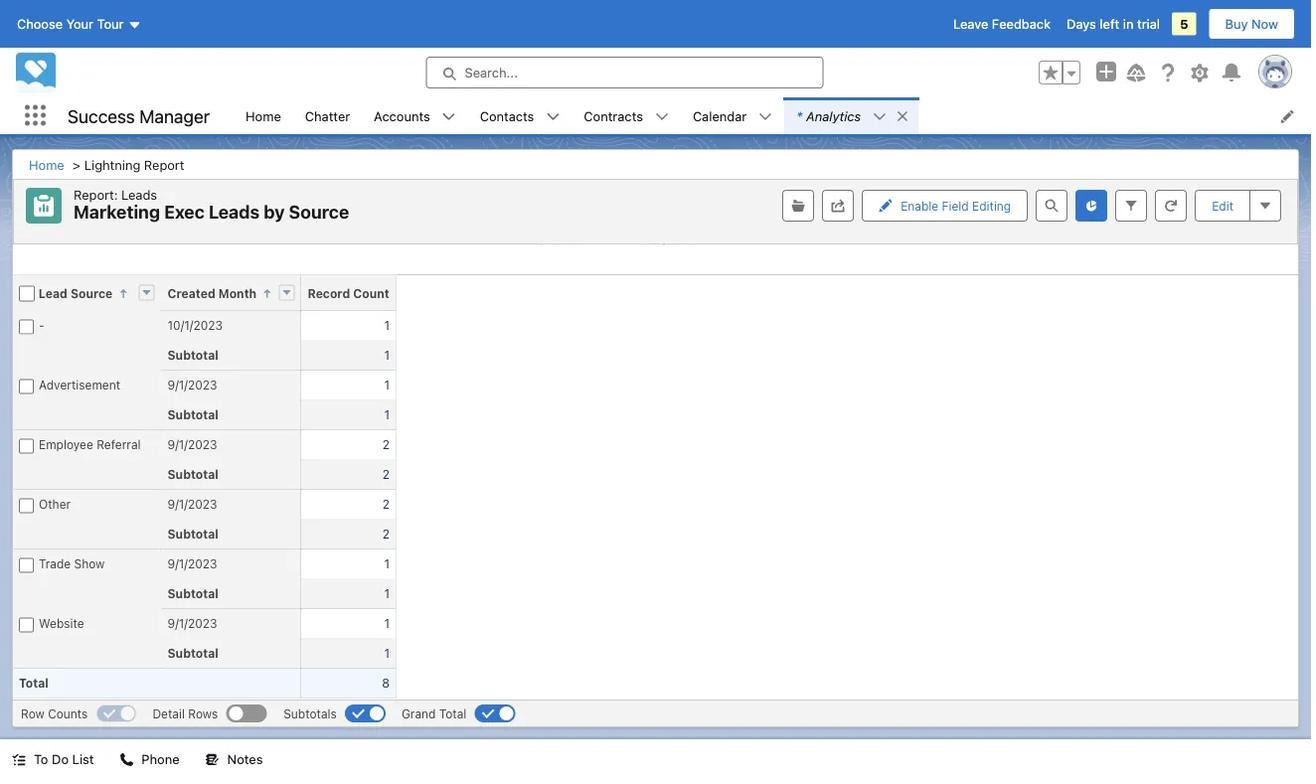 Task type: locate. For each thing, give the bounding box(es) containing it.
text default image for accounts
[[442, 110, 456, 124]]

text default image right contracts
[[655, 110, 669, 124]]

list item
[[784, 97, 919, 134]]

text default image inside contracts list item
[[655, 110, 669, 124]]

contacts list item
[[468, 97, 572, 134]]

list
[[234, 97, 1311, 134]]

accounts link
[[362, 97, 442, 134]]

5
[[1180, 16, 1188, 31]]

text default image inside to do list button
[[12, 753, 26, 767]]

text default image right accounts
[[442, 110, 456, 124]]

text default image left "phone" at the bottom
[[120, 753, 134, 767]]

success manager
[[68, 105, 210, 126]]

text default image right analytics
[[896, 109, 910, 123]]

text default image left notes
[[205, 753, 219, 767]]

0 horizontal spatial text default image
[[12, 753, 26, 767]]

phone button
[[108, 740, 191, 779]]

group
[[1039, 61, 1081, 84]]

tour
[[97, 16, 124, 31]]

trial
[[1137, 16, 1160, 31]]

leave feedback
[[953, 16, 1051, 31]]

2 horizontal spatial text default image
[[896, 109, 910, 123]]

text default image inside phone button
[[120, 753, 134, 767]]

list
[[72, 752, 94, 767]]

choose your tour button
[[16, 8, 143, 40]]

text default image left to
[[12, 753, 26, 767]]

text default image inside contacts 'list item'
[[546, 110, 560, 124]]

text default image right analytics
[[873, 110, 887, 124]]

text default image inside list item
[[873, 110, 887, 124]]

contracts list item
[[572, 97, 681, 134]]

text default image left * at top right
[[759, 110, 773, 124]]

buy now button
[[1208, 8, 1295, 40]]

feedback
[[992, 16, 1051, 31]]

phone
[[142, 752, 180, 767]]

text default image inside accounts list item
[[442, 110, 456, 124]]

text default image for *
[[873, 110, 887, 124]]

text default image right contacts
[[546, 110, 560, 124]]

notes
[[227, 752, 263, 767]]

*
[[796, 108, 802, 123]]

accounts
[[374, 108, 430, 123]]

text default image
[[896, 109, 910, 123], [759, 110, 773, 124], [12, 753, 26, 767]]

in
[[1123, 16, 1134, 31]]

calendar link
[[681, 97, 759, 134]]

do
[[52, 752, 69, 767]]

home link
[[234, 97, 293, 134]]

list containing home
[[234, 97, 1311, 134]]

now
[[1252, 16, 1278, 31]]

to do list button
[[0, 740, 106, 779]]

calendar
[[693, 108, 747, 123]]

days
[[1067, 16, 1096, 31]]

analytics
[[806, 108, 861, 123]]

1 horizontal spatial text default image
[[759, 110, 773, 124]]

buy now
[[1225, 16, 1278, 31]]

accounts list item
[[362, 97, 468, 134]]

text default image
[[442, 110, 456, 124], [546, 110, 560, 124], [655, 110, 669, 124], [873, 110, 887, 124], [120, 753, 134, 767], [205, 753, 219, 767]]

* analytics
[[796, 108, 861, 123]]



Task type: vqa. For each thing, say whether or not it's contained in the screenshot.
Your Account to the left
no



Task type: describe. For each thing, give the bounding box(es) containing it.
success
[[68, 105, 135, 126]]

list item containing *
[[784, 97, 919, 134]]

choose your tour
[[17, 16, 124, 31]]

to
[[34, 752, 48, 767]]

days left in trial
[[1067, 16, 1160, 31]]

to do list
[[34, 752, 94, 767]]

text default image for contracts
[[655, 110, 669, 124]]

your
[[66, 16, 93, 31]]

left
[[1100, 16, 1119, 31]]

search... button
[[426, 57, 824, 88]]

text default image inside notes button
[[205, 753, 219, 767]]

home
[[246, 108, 281, 123]]

buy
[[1225, 16, 1248, 31]]

calendar list item
[[681, 97, 784, 134]]

manager
[[139, 105, 210, 126]]

text default image inside calendar list item
[[759, 110, 773, 124]]

text default image for contacts
[[546, 110, 560, 124]]

choose
[[17, 16, 63, 31]]

chatter link
[[293, 97, 362, 134]]

leave feedback link
[[953, 16, 1051, 31]]

contacts
[[480, 108, 534, 123]]

notes button
[[193, 740, 275, 779]]

contracts link
[[572, 97, 655, 134]]

contacts link
[[468, 97, 546, 134]]

text default image inside list item
[[896, 109, 910, 123]]

search...
[[465, 65, 518, 80]]

contracts
[[584, 108, 643, 123]]

leave
[[953, 16, 988, 31]]

chatter
[[305, 108, 350, 123]]



